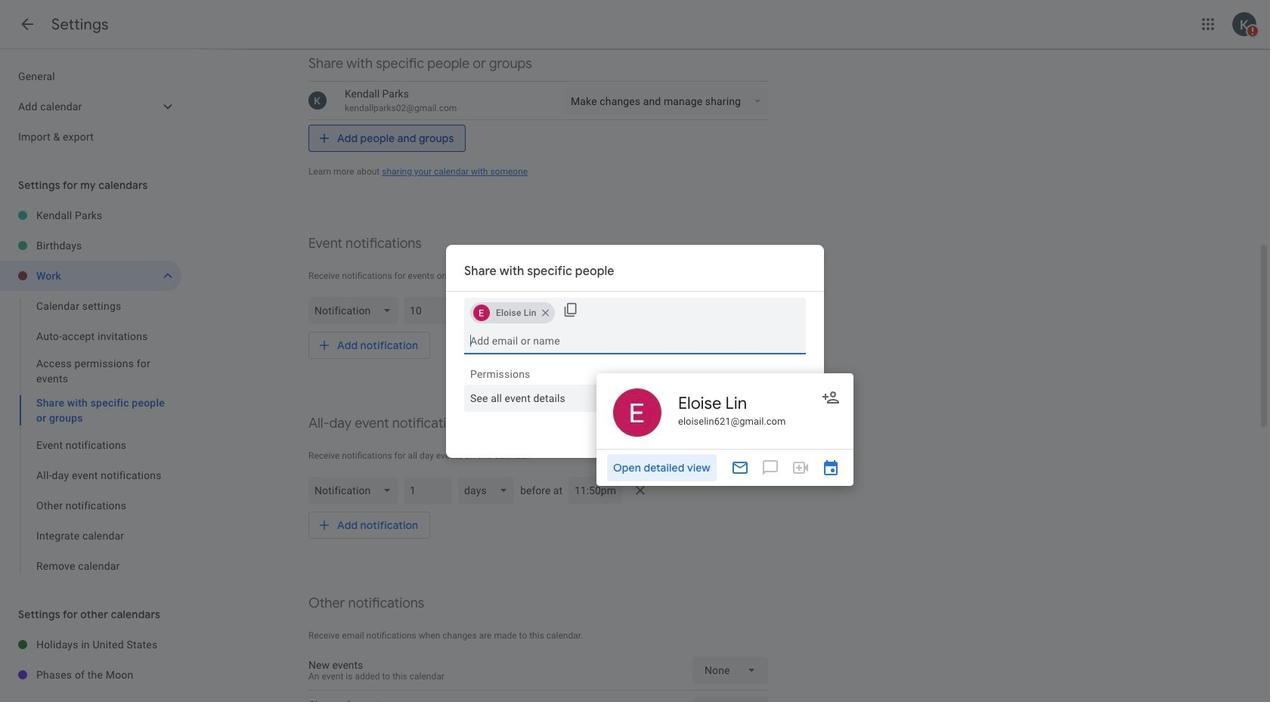 Task type: locate. For each thing, give the bounding box(es) containing it.
None field
[[464, 385, 806, 412]]

kendall parks tree item
[[0, 200, 182, 231]]

heading
[[51, 15, 109, 34]]

phases of the moon tree item
[[0, 660, 182, 691]]

2 vertical spatial tree
[[0, 630, 182, 691]]

2 tree from the top
[[0, 200, 182, 582]]

tree
[[0, 61, 182, 152], [0, 200, 182, 582], [0, 630, 182, 691]]

work tree item
[[0, 261, 182, 291]]

1 vertical spatial tree
[[0, 200, 182, 582]]

group
[[0, 291, 182, 582]]

0 vertical spatial tree
[[0, 61, 182, 152]]

the day before at 11:50pm element
[[309, 474, 769, 508]]

go back image
[[18, 15, 36, 33]]

dialog
[[446, 245, 825, 458]]

1 tree from the top
[[0, 61, 182, 152]]

tree item
[[0, 391, 182, 430]]

holidays in united states tree item
[[0, 630, 182, 660]]



Task type: describe. For each thing, give the bounding box(es) containing it.
Minutes in advance for notification number field
[[410, 297, 447, 325]]

birthdays tree item
[[0, 231, 182, 261]]

information card element
[[597, 374, 854, 486]]

3 tree from the top
[[0, 630, 182, 691]]

selected people list box
[[464, 298, 559, 327]]

10 minutes before element
[[309, 294, 769, 328]]

Days in advance for notification number field
[[410, 477, 447, 505]]

eloise lin, selected option
[[471, 301, 555, 325]]

Add email or name text field
[[471, 327, 800, 354]]



Task type: vqa. For each thing, say whether or not it's contained in the screenshot.
third 'tree' from the bottom of the page
yes



